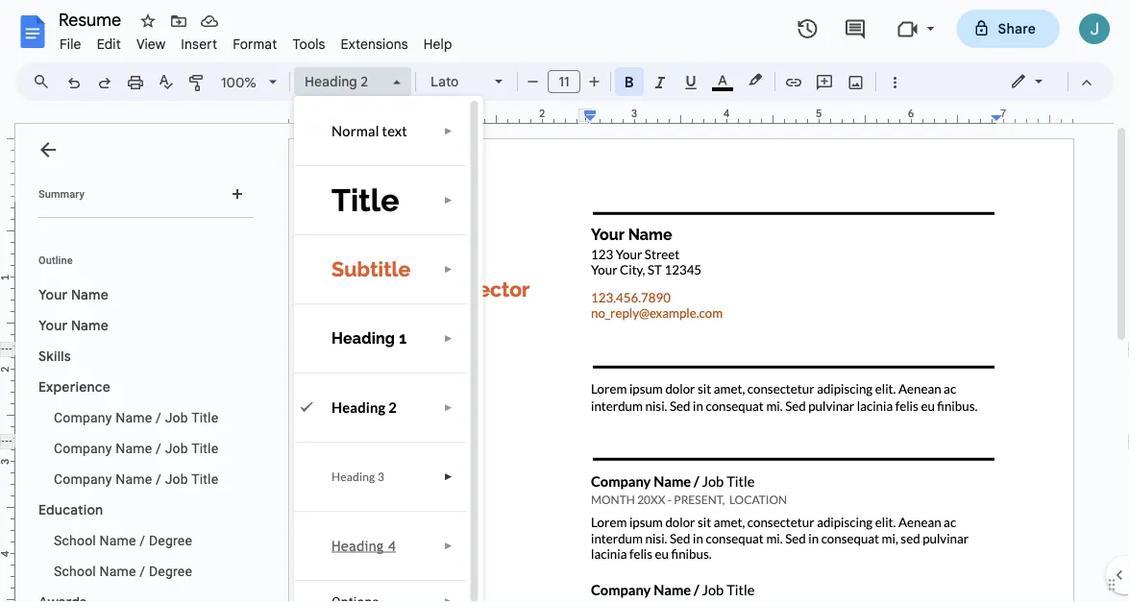 Task type: locate. For each thing, give the bounding box(es) containing it.
0 horizontal spatial 2
[[361, 73, 368, 90]]

heading 2
[[305, 73, 368, 90], [332, 400, 397, 416]]

2 degree from the top
[[149, 564, 192, 580]]

school name / degree
[[54, 533, 192, 549], [54, 564, 192, 580]]

2 vertical spatial company
[[54, 472, 112, 488]]

heading up 'heading 3'
[[332, 400, 386, 416]]

extensions menu item
[[333, 33, 416, 55]]

2 vertical spatial company name / job title
[[54, 472, 219, 488]]

/
[[156, 410, 162, 426], [156, 441, 162, 457], [156, 472, 162, 488], [140, 533, 145, 549], [140, 564, 145, 580]]

1 vertical spatial 2
[[389, 400, 397, 416]]

0 vertical spatial company name / job title
[[54, 410, 219, 426]]

3 company name / job title from the top
[[54, 472, 219, 488]]

2 school name / degree from the top
[[54, 564, 192, 580]]

2
[[361, 73, 368, 90], [389, 400, 397, 416]]

heading down "tools" at the top left
[[305, 73, 358, 90]]

your name down outline
[[38, 287, 109, 303]]

2 inside title list box
[[389, 400, 397, 416]]

1 horizontal spatial 2
[[389, 400, 397, 416]]

3 job from the top
[[165, 472, 188, 488]]

your down outline
[[38, 287, 68, 303]]

0 vertical spatial your name
[[38, 287, 109, 303]]

1 vertical spatial school name / degree
[[54, 564, 192, 580]]

2 vertical spatial job
[[165, 472, 188, 488]]

heading 4
[[332, 538, 396, 555]]

heading 2 down heading 1 in the bottom left of the page
[[332, 400, 397, 416]]

4 ► from the top
[[444, 333, 453, 344]]

1 vertical spatial your
[[38, 317, 68, 334]]

degree
[[149, 533, 192, 549], [149, 564, 192, 580]]

summary heading
[[38, 187, 84, 202]]

menu bar containing file
[[52, 25, 460, 57]]

1 job from the top
[[165, 410, 188, 426]]

2 down heading 1 in the bottom left of the page
[[389, 400, 397, 416]]

Menus field
[[24, 68, 66, 95]]

1 vertical spatial your name
[[38, 317, 109, 334]]

edit menu item
[[89, 33, 129, 55]]

2 down extensions
[[361, 73, 368, 90]]

heading
[[305, 73, 358, 90], [332, 330, 395, 348], [332, 400, 386, 416], [332, 470, 375, 484], [332, 538, 384, 555]]

1 vertical spatial heading 2
[[332, 400, 397, 416]]

file menu item
[[52, 33, 89, 55]]

1 vertical spatial school
[[54, 564, 96, 580]]

3 company from the top
[[54, 472, 112, 488]]

► for subtitle
[[444, 264, 453, 275]]

2 ► from the top
[[444, 195, 453, 206]]

7 ► from the top
[[444, 541, 453, 552]]

text
[[382, 123, 408, 139]]

school
[[54, 533, 96, 549], [54, 564, 96, 580]]

title application
[[0, 0, 1130, 603]]

heading 2 down "tools" at the top left
[[305, 73, 368, 90]]

1 vertical spatial degree
[[149, 564, 192, 580]]

3 ► from the top
[[444, 264, 453, 275]]

edit
[[97, 36, 121, 52]]

0 vertical spatial school
[[54, 533, 96, 549]]

0 vertical spatial school name / degree
[[54, 533, 192, 549]]

menu bar
[[52, 25, 460, 57]]

mode and view toolbar
[[996, 63, 1103, 101]]

0 vertical spatial heading 2
[[305, 73, 368, 90]]

your
[[38, 287, 68, 303], [38, 317, 68, 334]]

company name / job title
[[54, 410, 219, 426], [54, 441, 219, 457], [54, 472, 219, 488]]

0 vertical spatial company
[[54, 410, 112, 426]]

format menu item
[[225, 33, 285, 55]]

extensions
[[341, 36, 408, 52]]

share
[[999, 20, 1037, 37]]

job
[[165, 410, 188, 426], [165, 441, 188, 457], [165, 472, 188, 488]]

0 vertical spatial job
[[165, 410, 188, 426]]

your up skills at left
[[38, 317, 68, 334]]

menu bar inside the menu bar banner
[[52, 25, 460, 57]]

► for title
[[444, 195, 453, 206]]

outline
[[38, 254, 73, 266]]

Star checkbox
[[135, 8, 162, 35]]

title
[[332, 182, 400, 218], [192, 410, 219, 426], [192, 441, 219, 457], [192, 472, 219, 488]]

text color image
[[713, 68, 734, 91]]

company
[[54, 410, 112, 426], [54, 441, 112, 457], [54, 472, 112, 488]]

help
[[424, 36, 453, 52]]

outline heading
[[15, 253, 262, 280]]

► for heading 4
[[444, 541, 453, 552]]

name
[[71, 287, 109, 303], [71, 317, 109, 334], [116, 410, 152, 426], [116, 441, 152, 457], [116, 472, 152, 488], [100, 533, 136, 549], [100, 564, 136, 580]]

►
[[444, 125, 453, 137], [444, 195, 453, 206], [444, 264, 453, 275], [444, 333, 453, 344], [444, 402, 453, 414], [444, 472, 453, 483], [444, 541, 453, 552]]

1 vertical spatial company
[[54, 441, 112, 457]]

tools menu item
[[285, 33, 333, 55]]

1 company name / job title from the top
[[54, 410, 219, 426]]

0 vertical spatial degree
[[149, 533, 192, 549]]

lato
[[431, 73, 459, 90]]

0 vertical spatial your
[[38, 287, 68, 303]]

Font size text field
[[549, 70, 580, 93]]

1 vertical spatial company name / job title
[[54, 441, 219, 457]]

main toolbar
[[57, 0, 911, 398]]

1 school name / degree from the top
[[54, 533, 192, 549]]

6 ► from the top
[[444, 472, 453, 483]]

insert menu item
[[173, 33, 225, 55]]

view
[[136, 36, 166, 52]]

your name
[[38, 287, 109, 303], [38, 317, 109, 334]]

1 your name from the top
[[38, 287, 109, 303]]

0 vertical spatial 2
[[361, 73, 368, 90]]

2 your from the top
[[38, 317, 68, 334]]

your name up skills at left
[[38, 317, 109, 334]]

format
[[233, 36, 277, 52]]

1 vertical spatial job
[[165, 441, 188, 457]]

education
[[38, 502, 103, 519]]

help menu item
[[416, 33, 460, 55]]

4
[[389, 538, 396, 555]]



Task type: describe. For each thing, give the bounding box(es) containing it.
title inside list box
[[332, 182, 400, 218]]

menu bar banner
[[0, 0, 1130, 603]]

heading 3
[[332, 470, 385, 484]]

1 degree from the top
[[149, 533, 192, 549]]

2 school from the top
[[54, 564, 96, 580]]

► for heading 1
[[444, 333, 453, 344]]

heading left 3
[[332, 470, 375, 484]]

2 company name / job title from the top
[[54, 441, 219, 457]]

2 job from the top
[[165, 441, 188, 457]]

heading 2 inside title list box
[[332, 400, 397, 416]]

1 your from the top
[[38, 287, 68, 303]]

normal text
[[332, 123, 408, 139]]

experience
[[38, 379, 111, 396]]

skills
[[38, 348, 71, 365]]

heading inside option
[[305, 73, 358, 90]]

normal
[[332, 123, 379, 139]]

share button
[[957, 10, 1061, 48]]

1 school from the top
[[54, 533, 96, 549]]

Rename text field
[[52, 8, 133, 31]]

heading 2 inside option
[[305, 73, 368, 90]]

insert
[[181, 36, 217, 52]]

Zoom field
[[213, 68, 286, 97]]

3
[[378, 470, 385, 484]]

1 ► from the top
[[444, 125, 453, 137]]

1 company from the top
[[54, 410, 112, 426]]

styles list. heading 2 selected. option
[[305, 68, 382, 95]]

subtitle
[[332, 258, 411, 282]]

5 ► from the top
[[444, 402, 453, 414]]

2 your name from the top
[[38, 317, 109, 334]]

heading left '4'
[[332, 538, 384, 555]]

heading left '1'
[[332, 330, 395, 348]]

2 inside option
[[361, 73, 368, 90]]

title list box
[[294, 96, 483, 603]]

summary
[[38, 188, 84, 200]]

file
[[60, 36, 81, 52]]

Zoom text field
[[216, 69, 263, 96]]

highlight color image
[[745, 68, 766, 91]]

tools
[[293, 36, 326, 52]]

insert image image
[[846, 68, 868, 95]]

view menu item
[[129, 33, 173, 55]]

1
[[399, 330, 407, 348]]

font list. lato selected. option
[[431, 68, 484, 95]]

heading 1
[[332, 330, 407, 348]]

► for heading 3
[[444, 472, 453, 483]]

document outline element
[[15, 124, 277, 603]]

Font size field
[[548, 70, 589, 94]]

2 company from the top
[[54, 441, 112, 457]]



Task type: vqa. For each thing, say whether or not it's contained in the screenshot.
the Facebook option
no



